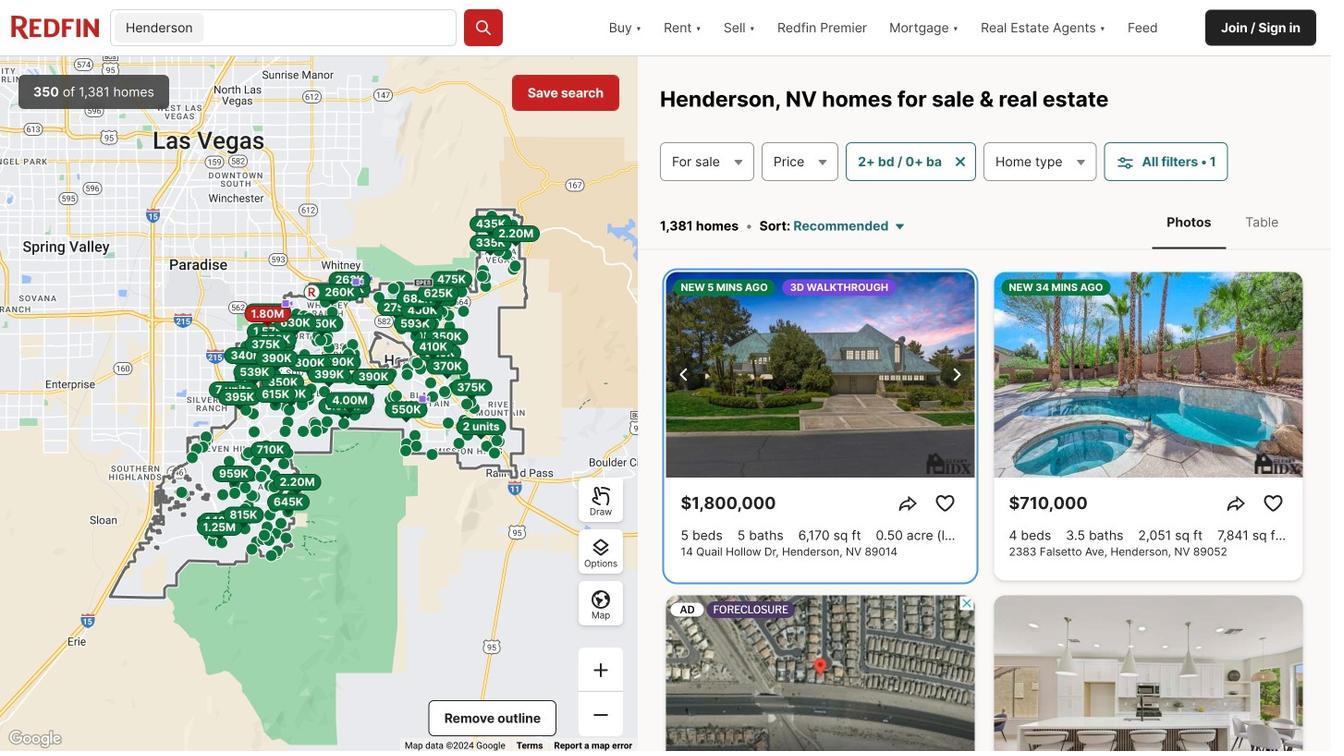 Task type: locate. For each thing, give the bounding box(es) containing it.
None search field
[[208, 10, 456, 47]]

share home image
[[898, 493, 920, 515], [1226, 493, 1248, 515]]

share home image for add home to favorites icon
[[1226, 493, 1248, 515]]

previous image
[[674, 364, 696, 386]]

1 share home image from the left
[[898, 493, 920, 515]]

advertisement image
[[657, 588, 985, 752]]

2 share home image from the left
[[1226, 493, 1248, 515]]

1 horizontal spatial add home to favorites checkbox
[[1259, 489, 1289, 519]]

0 horizontal spatial share home image
[[898, 493, 920, 515]]

share home image left add home to favorites image
[[898, 493, 920, 515]]

1 horizontal spatial share home image
[[1226, 493, 1248, 515]]

add home to favorites image
[[935, 493, 957, 515]]

2 add home to favorites checkbox from the left
[[1259, 489, 1289, 519]]

0 horizontal spatial add home to favorites checkbox
[[931, 489, 960, 519]]

share home image left add home to favorites icon
[[1226, 493, 1248, 515]]

submit search image
[[474, 18, 493, 37]]

1 add home to favorites checkbox from the left
[[931, 489, 960, 519]]

map region
[[0, 56, 638, 752]]

tab list
[[1138, 196, 1310, 249]]

Add home to favorites checkbox
[[931, 489, 960, 519], [1259, 489, 1289, 519]]



Task type: describe. For each thing, give the bounding box(es) containing it.
next image
[[946, 364, 968, 386]]

add home to favorites checkbox for add home to favorites image share home image
[[931, 489, 960, 519]]

add home to favorites checkbox for add home to favorites icon's share home image
[[1259, 489, 1289, 519]]

add home to favorites image
[[1263, 493, 1285, 515]]

share home image for add home to favorites image
[[898, 493, 920, 515]]

google image
[[5, 728, 66, 752]]

ad element
[[666, 596, 975, 752]]



Task type: vqa. For each thing, say whether or not it's contained in the screenshot.
Add home to favorites checkbox
yes



